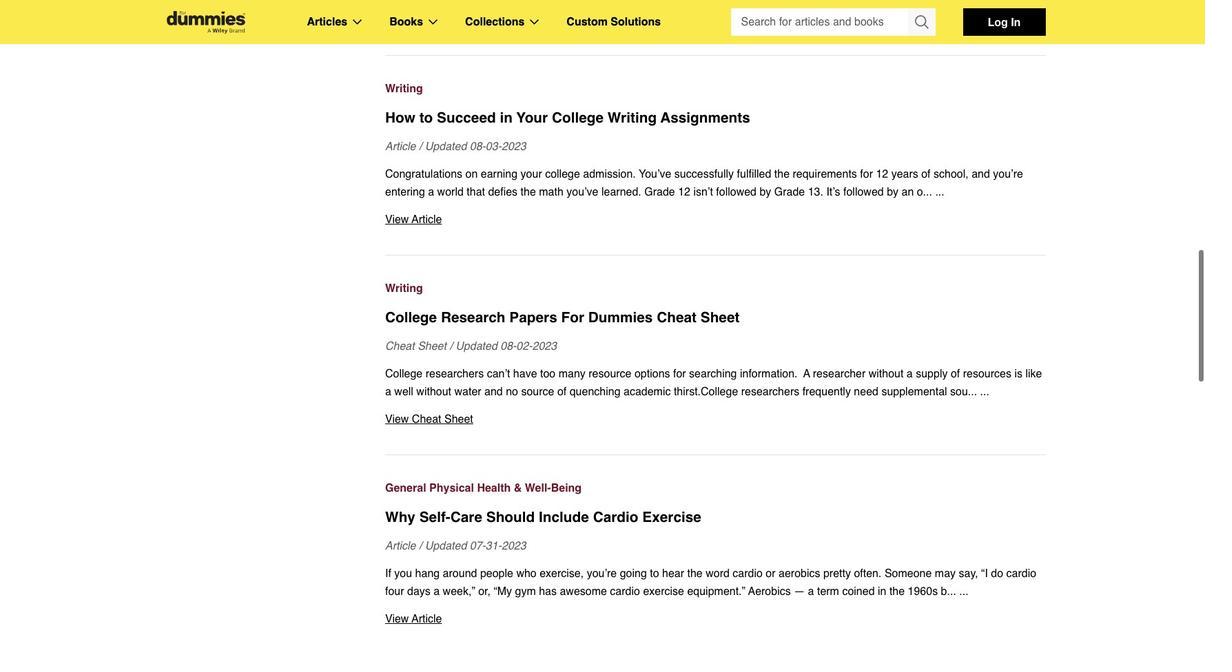 Task type: locate. For each thing, give the bounding box(es) containing it.
2023 down should at the bottom of the page
[[502, 540, 526, 553]]

world
[[437, 186, 464, 198]]

08-
[[470, 141, 486, 153], [500, 340, 516, 353]]

successfully
[[674, 168, 734, 181]]

view left the open book categories image
[[385, 14, 409, 26]]

health
[[477, 482, 511, 495]]

being
[[551, 482, 582, 495]]

3 view article link from the top
[[385, 610, 1046, 628]]

0 horizontal spatial followed
[[716, 186, 757, 198]]

1 horizontal spatial you're
[[993, 168, 1023, 181]]

custom
[[567, 16, 608, 28]]

/ up congratulations
[[419, 141, 422, 153]]

is
[[1015, 368, 1022, 380]]

college
[[552, 110, 604, 126], [385, 309, 437, 326], [385, 368, 423, 380]]

0 horizontal spatial for
[[673, 368, 686, 380]]

if
[[385, 568, 391, 580]]

around
[[443, 568, 477, 580]]

writing link for how to succeed in your college writing assignments
[[385, 80, 1046, 98]]

0 vertical spatial sheet
[[701, 309, 740, 326]]

2 vertical spatial writing
[[385, 283, 423, 295]]

2023 up earning
[[502, 141, 526, 153]]

1 vertical spatial college
[[385, 309, 437, 326]]

1 vertical spatial and
[[484, 386, 503, 398]]

by down fulfilled
[[760, 186, 771, 198]]

0 vertical spatial to
[[419, 110, 433, 126]]

updated up congratulations
[[425, 141, 467, 153]]

0 vertical spatial view article link
[[385, 11, 1046, 29]]

log in link
[[963, 8, 1046, 36]]

1 by from the left
[[760, 186, 771, 198]]

writing link up the college research papers for dummies cheat sheet link
[[385, 280, 1046, 298]]

1 horizontal spatial to
[[650, 568, 659, 580]]

of
[[921, 168, 931, 181], [951, 368, 960, 380], [557, 386, 567, 398]]

1 vertical spatial sheet
[[418, 340, 446, 353]]

1 vertical spatial view article link
[[385, 211, 1046, 229]]

0 vertical spatial 12
[[876, 168, 888, 181]]

a up 'supplemental'
[[907, 368, 913, 380]]

gym
[[515, 586, 536, 598]]

and left no
[[484, 386, 503, 398]]

in left your
[[500, 110, 513, 126]]

2 vertical spatial 2023
[[502, 540, 526, 553]]

2 vertical spatial updated
[[425, 540, 467, 553]]

cheat
[[657, 309, 697, 326], [385, 340, 415, 353], [412, 413, 441, 426]]

1 view from the top
[[385, 14, 409, 26]]

group
[[731, 8, 935, 36]]

view down entering
[[385, 214, 409, 226]]

1 followed from the left
[[716, 186, 757, 198]]

of down many
[[557, 386, 567, 398]]

you're inside congratulations on earning your college admission. you've successfully fulfilled the requirements for 12 years of school, and you're entering a world that defies the math you've learned. grade 12 isn't followed by grade 13. it's followed by an o...
[[993, 168, 1023, 181]]

a
[[428, 186, 434, 198], [907, 368, 913, 380], [385, 386, 391, 398], [434, 586, 440, 598], [808, 586, 814, 598]]

cheat sheet / updated 08-02-2023
[[385, 340, 557, 353]]

pretty
[[823, 568, 851, 580]]

12 left years at the top of the page
[[876, 168, 888, 181]]

have
[[513, 368, 537, 380]]

writing link
[[385, 80, 1046, 98], [385, 280, 1046, 298]]

0 horizontal spatial of
[[557, 386, 567, 398]]

you've
[[639, 168, 671, 181]]

cardio down the going at the right of the page
[[610, 586, 640, 598]]

0 vertical spatial without
[[869, 368, 904, 380]]

should
[[486, 509, 535, 526]]

"i
[[981, 568, 988, 580]]

1 horizontal spatial by
[[887, 186, 899, 198]]

1 horizontal spatial grade
[[774, 186, 805, 198]]

without up need
[[869, 368, 904, 380]]

you're up awesome
[[587, 568, 617, 580]]

2 vertical spatial of
[[557, 386, 567, 398]]

view article link
[[385, 11, 1046, 29], [385, 211, 1046, 229], [385, 610, 1046, 628]]

3 view from the top
[[385, 413, 409, 426]]

updated down research
[[456, 340, 497, 353]]

2 vertical spatial college
[[385, 368, 423, 380]]

week,"
[[443, 586, 475, 598]]

1 horizontal spatial without
[[869, 368, 904, 380]]

2 writing link from the top
[[385, 280, 1046, 298]]

0 horizontal spatial and
[[484, 386, 503, 398]]

0 vertical spatial updated
[[425, 141, 467, 153]]

a left world at the top
[[428, 186, 434, 198]]

0 horizontal spatial grade
[[644, 186, 675, 198]]

college for researchers
[[385, 368, 423, 380]]

followed down fulfilled
[[716, 186, 757, 198]]

for right 'options' on the right of page
[[673, 368, 686, 380]]

the down your
[[521, 186, 536, 198]]

you're right school,
[[993, 168, 1023, 181]]

college researchers can't have too many resource options for searching information.  a researcher without a supply of resources is like a well without water and no source of quenching academic thirst.college researchers frequently need supplemental sou...
[[385, 368, 1042, 398]]

cardio left "or"
[[733, 568, 763, 580]]

your
[[521, 168, 542, 181]]

view article link for why self-care should include cardio exercise
[[385, 610, 1046, 628]]

like
[[1026, 368, 1042, 380]]

/ for self-
[[419, 540, 422, 553]]

by left an
[[887, 186, 899, 198]]

1 horizontal spatial for
[[860, 168, 873, 181]]

open book categories image
[[429, 19, 438, 25]]

view cheat sheet
[[385, 413, 473, 426]]

to left hear
[[650, 568, 659, 580]]

/ up hang
[[419, 540, 422, 553]]

custom solutions link
[[567, 13, 661, 31]]

1 horizontal spatial 08-
[[500, 340, 516, 353]]

updated for care
[[425, 540, 467, 553]]

1 writing link from the top
[[385, 80, 1046, 98]]

/
[[419, 141, 422, 153], [450, 340, 453, 353], [419, 540, 422, 553]]

08- up on
[[470, 141, 486, 153]]

view article right open article categories image
[[385, 14, 442, 26]]

no
[[506, 386, 518, 398]]

entering
[[385, 186, 425, 198]]

to inside how to succeed in your college writing assignments link
[[419, 110, 433, 126]]

0 vertical spatial for
[[860, 168, 873, 181]]

writing for papers
[[385, 283, 423, 295]]

view down the four
[[385, 613, 409, 626]]

0 vertical spatial 08-
[[470, 141, 486, 153]]

in
[[1011, 15, 1021, 28]]

sheet
[[701, 309, 740, 326], [418, 340, 446, 353], [444, 413, 473, 426]]

0 vertical spatial writing
[[385, 83, 423, 95]]

for left years at the top of the page
[[860, 168, 873, 181]]

college left research
[[385, 309, 437, 326]]

of up sou...
[[951, 368, 960, 380]]

cheat right the 'dummies'
[[657, 309, 697, 326]]

1 horizontal spatial researchers
[[741, 386, 799, 398]]

general physical health & well-being
[[385, 482, 582, 495]]

include
[[539, 509, 589, 526]]

cheat down well
[[412, 413, 441, 426]]

writing link for college research papers for dummies cheat sheet
[[385, 280, 1046, 298]]

updated down self-
[[425, 540, 467, 553]]

2 vertical spatial view article
[[385, 613, 442, 626]]

well
[[394, 386, 413, 398]]

0 horizontal spatial to
[[419, 110, 433, 126]]

1 horizontal spatial and
[[972, 168, 990, 181]]

general physical health & well-being link
[[385, 480, 1046, 497]]

without
[[869, 368, 904, 380], [416, 386, 451, 398]]

without up view cheat sheet
[[416, 386, 451, 398]]

2 vertical spatial sheet
[[444, 413, 473, 426]]

1 vertical spatial researchers
[[741, 386, 799, 398]]

1 vertical spatial view article
[[385, 214, 442, 226]]

0 vertical spatial view article
[[385, 14, 442, 26]]

open article categories image
[[353, 19, 362, 25]]

1 vertical spatial without
[[416, 386, 451, 398]]

1 vertical spatial to
[[650, 568, 659, 580]]

sheet down water
[[444, 413, 473, 426]]

learned.
[[602, 186, 641, 198]]

why
[[385, 509, 415, 526]]

2 horizontal spatial of
[[951, 368, 960, 380]]

0 horizontal spatial researchers
[[426, 368, 484, 380]]

2 view article link from the top
[[385, 211, 1046, 229]]

2 vertical spatial cheat
[[412, 413, 441, 426]]

sheet down research
[[418, 340, 446, 353]]

0 vertical spatial of
[[921, 168, 931, 181]]

people
[[480, 568, 513, 580]]

0 horizontal spatial 12
[[678, 186, 690, 198]]

grade
[[644, 186, 675, 198], [774, 186, 805, 198]]

/ down research
[[450, 340, 453, 353]]

0 horizontal spatial in
[[500, 110, 513, 126]]

2 followed from the left
[[843, 186, 884, 198]]

0 vertical spatial college
[[552, 110, 604, 126]]

can't
[[487, 368, 510, 380]]

1 vertical spatial for
[[673, 368, 686, 380]]

view article down entering
[[385, 214, 442, 226]]

researchers up water
[[426, 368, 484, 380]]

followed
[[716, 186, 757, 198], [843, 186, 884, 198]]

0 vertical spatial writing link
[[385, 80, 1046, 98]]

0 vertical spatial cheat
[[657, 309, 697, 326]]

1 vertical spatial in
[[878, 586, 886, 598]]

to right how
[[419, 110, 433, 126]]

1 vertical spatial cheat
[[385, 340, 415, 353]]

0 vertical spatial in
[[500, 110, 513, 126]]

1 horizontal spatial of
[[921, 168, 931, 181]]

sheet up the searching
[[701, 309, 740, 326]]

1 vertical spatial 08-
[[500, 340, 516, 353]]

admission.
[[583, 168, 636, 181]]

1 horizontal spatial followed
[[843, 186, 884, 198]]

a right —
[[808, 586, 814, 598]]

&
[[514, 482, 522, 495]]

log in
[[988, 15, 1021, 28]]

1 vertical spatial writing link
[[385, 280, 1046, 298]]

2023 for include
[[502, 540, 526, 553]]

someone
[[885, 568, 932, 580]]

cheat up well
[[385, 340, 415, 353]]

for inside "college researchers can't have too many resource options for searching information.  a researcher without a supply of resources is like a well without water and no source of quenching academic thirst.college researchers frequently need supplemental sou..."
[[673, 368, 686, 380]]

to inside if you hang around people who exercise, you're going to hear the word cardio or aerobics pretty often. someone may say, "i do cardio four days a week," or, "my gym has awesome cardio exercise equipment." aerobics — a term coined in the 1960s b...
[[650, 568, 659, 580]]

0 vertical spatial and
[[972, 168, 990, 181]]

writing for succeed
[[385, 83, 423, 95]]

2 view from the top
[[385, 214, 409, 226]]

requirements
[[793, 168, 857, 181]]

cardio right do
[[1006, 568, 1036, 580]]

equipment."
[[687, 586, 745, 598]]

grade left "13."
[[774, 186, 805, 198]]

1 vertical spatial you're
[[587, 568, 617, 580]]

08- up can't
[[500, 340, 516, 353]]

0 vertical spatial /
[[419, 141, 422, 153]]

the right fulfilled
[[774, 168, 790, 181]]

writing link up how to succeed in your college writing assignments link
[[385, 80, 1046, 98]]

updated
[[425, 141, 467, 153], [456, 340, 497, 353], [425, 540, 467, 553]]

2023
[[502, 141, 526, 153], [532, 340, 557, 353], [502, 540, 526, 553]]

if you hang around people who exercise, you're going to hear the word cardio or aerobics pretty often. someone may say, "i do cardio four days a week," or, "my gym has awesome cardio exercise equipment." aerobics — a term coined in the 1960s b...
[[385, 568, 1036, 598]]

0 vertical spatial 2023
[[502, 141, 526, 153]]

a inside congratulations on earning your college admission. you've successfully fulfilled the requirements for 12 years of school, and you're entering a world that defies the math you've learned. grade 12 isn't followed by grade 13. it's followed by an o...
[[428, 186, 434, 198]]

view down well
[[385, 413, 409, 426]]

1 horizontal spatial cardio
[[733, 568, 763, 580]]

log
[[988, 15, 1008, 28]]

1 horizontal spatial in
[[878, 586, 886, 598]]

0 vertical spatial you're
[[993, 168, 1023, 181]]

often.
[[854, 568, 882, 580]]

2 vertical spatial view article link
[[385, 610, 1046, 628]]

4 view from the top
[[385, 613, 409, 626]]

in down often.
[[878, 586, 886, 598]]

view article down days
[[385, 613, 442, 626]]

0 horizontal spatial by
[[760, 186, 771, 198]]

assignments
[[660, 110, 750, 126]]

college right your
[[552, 110, 604, 126]]

3 view article from the top
[[385, 613, 442, 626]]

for inside congratulations on earning your college admission. you've successfully fulfilled the requirements for 12 years of school, and you're entering a world that defies the math you've learned. grade 12 isn't followed by grade 13. it's followed by an o...
[[860, 168, 873, 181]]

logo image
[[160, 11, 252, 33]]

view for college research papers for dummies cheat sheet
[[385, 413, 409, 426]]

congratulations on earning your college admission. you've successfully fulfilled the requirements for 12 years of school, and you're entering a world that defies the math you've learned. grade 12 isn't followed by grade 13. it's followed by an o...
[[385, 168, 1023, 198]]

grade down the "you've"
[[644, 186, 675, 198]]

to
[[419, 110, 433, 126], [650, 568, 659, 580]]

a
[[803, 368, 810, 380]]

your
[[516, 110, 548, 126]]

2023 up "too" in the bottom of the page
[[532, 340, 557, 353]]

2 vertical spatial /
[[419, 540, 422, 553]]

you
[[394, 568, 412, 580]]

1 vertical spatial 12
[[678, 186, 690, 198]]

2 view article from the top
[[385, 214, 442, 226]]

college inside "college researchers can't have too many resource options for searching information.  a researcher without a supply of resources is like a well without water and no source of quenching academic thirst.college researchers frequently need supplemental sou..."
[[385, 368, 423, 380]]

fulfilled
[[737, 168, 771, 181]]

view for how to succeed in your college writing assignments
[[385, 214, 409, 226]]

of up o...
[[921, 168, 931, 181]]

the right hear
[[687, 568, 703, 580]]

0 horizontal spatial you're
[[587, 568, 617, 580]]

college up well
[[385, 368, 423, 380]]

and right school,
[[972, 168, 990, 181]]

12 left "isn't"
[[678, 186, 690, 198]]

researchers left frequently
[[741, 386, 799, 398]]

followed right it's
[[843, 186, 884, 198]]

1 vertical spatial 2023
[[532, 340, 557, 353]]

view cheat sheet link
[[385, 411, 1046, 429]]

0 horizontal spatial 08-
[[470, 141, 486, 153]]



Task type: describe. For each thing, give the bounding box(es) containing it.
updated for succeed
[[425, 141, 467, 153]]

1960s
[[908, 586, 938, 598]]

view article link for how to succeed in your college writing assignments
[[385, 211, 1046, 229]]

earning
[[481, 168, 518, 181]]

you're inside if you hang around people who exercise, you're going to hear the word cardio or aerobics pretty often. someone may say, "i do cardio four days a week," or, "my gym has awesome cardio exercise equipment." aerobics — a term coined in the 1960s b...
[[587, 568, 617, 580]]

four
[[385, 586, 404, 598]]

1 grade from the left
[[644, 186, 675, 198]]

exercise,
[[540, 568, 584, 580]]

do
[[991, 568, 1003, 580]]

article left collections
[[412, 14, 442, 26]]

college for research
[[385, 309, 437, 326]]

self-
[[419, 509, 450, 526]]

that
[[467, 186, 485, 198]]

going
[[620, 568, 647, 580]]

of inside congratulations on earning your college admission. you've successfully fulfilled the requirements for 12 years of school, and you're entering a world that defies the math you've learned. grade 12 isn't followed by grade 13. it's followed by an o...
[[921, 168, 931, 181]]

how to succeed in your college writing assignments link
[[385, 107, 1046, 128]]

2 grade from the left
[[774, 186, 805, 198]]

care
[[450, 509, 482, 526]]

cardio
[[593, 509, 638, 526]]

congratulations
[[385, 168, 462, 181]]

view article for how
[[385, 214, 442, 226]]

cookie consent banner dialog
[[0, 599, 1205, 648]]

word
[[706, 568, 730, 580]]

quenching
[[570, 386, 621, 398]]

days
[[407, 586, 431, 598]]

article down days
[[412, 613, 442, 626]]

math
[[539, 186, 564, 198]]

resources
[[963, 368, 1011, 380]]

view article for why
[[385, 613, 442, 626]]

solutions
[[611, 16, 661, 28]]

in inside if you hang around people who exercise, you're going to hear the word cardio or aerobics pretty often. someone may say, "i do cardio four days a week," or, "my gym has awesome cardio exercise equipment." aerobics — a term coined in the 1960s b...
[[878, 586, 886, 598]]

1 view article link from the top
[[385, 11, 1046, 29]]

article / updated 07-31-2023
[[385, 540, 526, 553]]

an
[[902, 186, 914, 198]]

1 vertical spatial /
[[450, 340, 453, 353]]

0 vertical spatial researchers
[[426, 368, 484, 380]]

and inside "college researchers can't have too many resource options for searching information.  a researcher without a supply of resources is like a well without water and no source of quenching academic thirst.college researchers frequently need supplemental sou..."
[[484, 386, 503, 398]]

for
[[561, 309, 584, 326]]

2 by from the left
[[887, 186, 899, 198]]

hang
[[415, 568, 440, 580]]

1 vertical spatial updated
[[456, 340, 497, 353]]

college research papers for dummies cheat sheet
[[385, 309, 740, 326]]

defies
[[488, 186, 518, 198]]

31-
[[486, 540, 502, 553]]

articles
[[307, 16, 347, 28]]

or
[[766, 568, 776, 580]]

has
[[539, 586, 557, 598]]

hear
[[662, 568, 684, 580]]

sou...
[[950, 386, 977, 398]]

1 vertical spatial of
[[951, 368, 960, 380]]

general
[[385, 482, 426, 495]]

o...
[[917, 186, 932, 198]]

Search for articles and books text field
[[731, 8, 909, 36]]

cheat inside the college research papers for dummies cheat sheet link
[[657, 309, 697, 326]]

frequently
[[802, 386, 851, 398]]

or,
[[478, 586, 491, 598]]

thirst.college
[[674, 386, 738, 398]]

too
[[540, 368, 556, 380]]

physical
[[429, 482, 474, 495]]

a left well
[[385, 386, 391, 398]]

and inside congratulations on earning your college admission. you've successfully fulfilled the requirements for 12 years of school, and you're entering a world that defies the math you've learned. grade 12 isn't followed by grade 13. it's followed by an o...
[[972, 168, 990, 181]]

books
[[389, 16, 423, 28]]

collections
[[465, 16, 525, 28]]

term
[[817, 586, 839, 598]]

exercise
[[642, 509, 701, 526]]

open collections list image
[[530, 19, 539, 25]]

03-
[[486, 141, 502, 153]]

article down how
[[385, 141, 416, 153]]

0 horizontal spatial cardio
[[610, 586, 640, 598]]

1 vertical spatial writing
[[608, 110, 657, 126]]

cheat inside view cheat sheet link
[[412, 413, 441, 426]]

college research papers for dummies cheat sheet link
[[385, 307, 1046, 328]]

/ for to
[[419, 141, 422, 153]]

you've
[[567, 186, 598, 198]]

0 horizontal spatial without
[[416, 386, 451, 398]]

research
[[441, 309, 505, 326]]

aerobics
[[779, 568, 820, 580]]

why self-care should include cardio exercise
[[385, 509, 701, 526]]

1 horizontal spatial 12
[[876, 168, 888, 181]]

papers
[[509, 309, 557, 326]]

13.
[[808, 186, 823, 198]]

it's
[[826, 186, 840, 198]]

how to succeed in your college writing assignments
[[385, 110, 750, 126]]

need
[[854, 386, 879, 398]]

article down entering
[[412, 214, 442, 226]]

say,
[[959, 568, 978, 580]]

years
[[891, 168, 918, 181]]

dummies
[[588, 309, 653, 326]]

options
[[635, 368, 670, 380]]

supplemental
[[882, 386, 947, 398]]

article up you at left bottom
[[385, 540, 416, 553]]

college
[[545, 168, 580, 181]]

why self-care should include cardio exercise link
[[385, 507, 1046, 528]]

academic
[[624, 386, 671, 398]]

2 horizontal spatial cardio
[[1006, 568, 1036, 580]]

the down someone
[[889, 586, 905, 598]]

awesome
[[560, 586, 607, 598]]

coined
[[842, 586, 875, 598]]

2023 for your
[[502, 141, 526, 153]]

02-
[[516, 340, 532, 353]]

searching
[[689, 368, 737, 380]]

view for why self-care should include cardio exercise
[[385, 613, 409, 626]]

custom solutions
[[567, 16, 661, 28]]

many
[[559, 368, 586, 380]]

on
[[465, 168, 478, 181]]

may
[[935, 568, 956, 580]]

a right days
[[434, 586, 440, 598]]

"my
[[494, 586, 512, 598]]

well-
[[525, 482, 551, 495]]

1 view article from the top
[[385, 14, 442, 26]]

07-
[[470, 540, 486, 553]]



Task type: vqa. For each thing, say whether or not it's contained in the screenshot.


